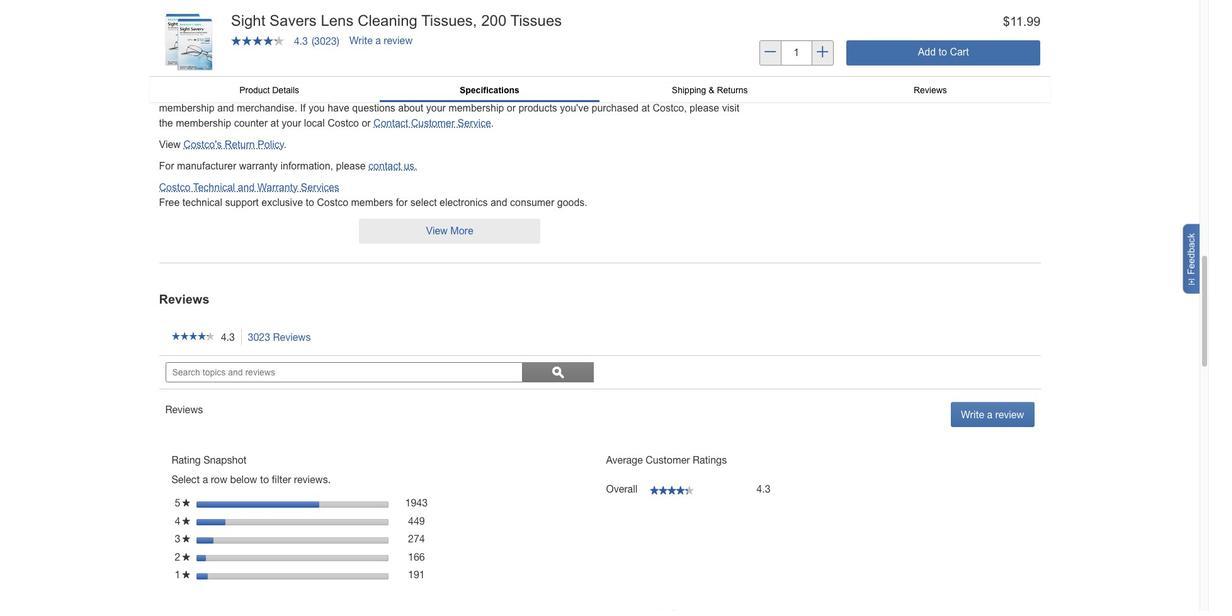 Task type: describe. For each thing, give the bounding box(es) containing it.
reviews tab panel
[[150, 244, 1051, 611]]

twin pack includes:
[[455, 238, 551, 249]]

2 horizontal spatial 4.3
[[757, 483, 771, 495]]

rico.
[[312, 15, 335, 25]]

we
[[159, 88, 174, 98]]

is
[[198, 15, 206, 25]]

best
[[308, 88, 327, 98]]

ϙ
[[553, 366, 564, 378]]

use.
[[415, 541, 435, 552]]

available
[[225, 15, 265, 25]]

risk-
[[462, 88, 481, 98]]

please inside we are committed to offering the best value to our members, with a risk-free 100% satisfaction guarantee on both your membership and merchandise. if you have questions about your membership or products you've purchased at costco, please visit the membership counter at your local costco or
[[690, 103, 720, 113]]

rating snapshot
[[172, 454, 247, 466]]

and up support on the left top of page
[[238, 182, 255, 193]]

1 of from the left
[[218, 518, 232, 529]]

reviews.
[[294, 474, 331, 485]]

0 vertical spatial from
[[476, 495, 506, 506]]

2 horizontal spatial keep
[[416, 495, 443, 506]]

puerto
[[279, 15, 309, 25]]

consult
[[164, 541, 198, 552]]

products inside we are committed to offering the best value to our members, with a risk-free 100% satisfaction guarantee on both your membership and merchandise. if you have questions about your membership or products you've purchased at costco, please visit the membership counter at your local costco or
[[519, 103, 558, 113]]

each
[[597, 261, 619, 272]]

both inside we are committed to offering the best value to our members, with a risk-free 100% satisfaction guarantee on both your membership and merchandise. if you have questions about your membership or products you've purchased at costco, please visit the membership counter at your local costco or
[[645, 88, 665, 98]]

costco inside we are committed to offering the best value to our members, with a risk-free 100% satisfaction guarantee on both your membership and merchandise. if you have questions about your membership or products you've purchased at costco, please visit the membership counter at your local costco or
[[328, 118, 359, 129]]

Search topics and reviews search region search field
[[159, 356, 600, 389]]

2 horizontal spatial your
[[668, 88, 687, 98]]

1 vertical spatial .
[[284, 139, 287, 150]]

costco down "services"
[[317, 197, 349, 208]]

exclusive
[[262, 197, 303, 208]]

isopropyl
[[210, 469, 250, 479]]

product details link
[[159, 83, 380, 97]]

overall
[[607, 483, 638, 495]]

write a review
[[350, 35, 413, 46]]

4.3 (3023)
[[294, 35, 340, 47]]

for
[[396, 197, 408, 208]]

for manufacturer warranty information, please contact us.
[[159, 161, 417, 171]]

committed
[[194, 88, 241, 98]]

11.99
[[1011, 14, 1041, 28]]

membership down are
[[159, 103, 215, 113]]

the down the out in the left bottom of the page
[[201, 541, 215, 552]]

shop confidently
[[159, 62, 312, 79]]

costco's return policy link
[[184, 139, 284, 150]]

shipping
[[672, 85, 707, 95]]

counter
[[234, 118, 268, 129]]

2 of from the left
[[272, 518, 286, 529]]

review inside reviews write a review
[[996, 409, 1025, 420]]

instructions
[[327, 541, 378, 552]]

1 horizontal spatial write a review button
[[952, 402, 1035, 427]]

sight savers lens cleaning tissues, 200 tissues
[[231, 12, 562, 29]]

guarantee
[[583, 88, 628, 98]]

product details
[[240, 85, 299, 95]]

5 ★
[[175, 497, 190, 509]]

for
[[159, 161, 174, 171]]

1 vertical spatial or
[[362, 118, 371, 129]]

to right sides
[[268, 15, 276, 25]]

questions
[[352, 103, 396, 113]]

1 horizontal spatial keep
[[346, 518, 373, 529]]

than
[[415, 43, 434, 54]]

free
[[481, 88, 498, 98]]

cleaning
[[287, 541, 325, 552]]

contains: isopropyl alcohol.
[[164, 469, 289, 479]]

1 vertical spatial please
[[336, 161, 366, 171]]

consult the manufacturer's cleaning instructions prior to use.
[[164, 541, 435, 552]]

costco.com products can be returned to any of our more than 800 costco warehouses worldwide.
[[159, 43, 596, 54]]

3023 reviews link
[[247, 329, 318, 345]]

alcohol.
[[253, 469, 289, 479]]

members
[[351, 197, 393, 208]]

costco technical and warranty services link
[[159, 182, 340, 193]]

return
[[225, 139, 255, 150]]

tissues,
[[422, 12, 477, 29]]

specifications
[[460, 85, 520, 95]]

shop
[[159, 62, 202, 79]]

tissue.
[[406, 9, 435, 20]]

0 horizontal spatial products
[[215, 43, 254, 54]]

satisfaction
[[530, 88, 580, 98]]

consumer
[[510, 197, 555, 208]]

flame.
[[540, 495, 576, 506]]

sides
[[241, 22, 264, 33]]

have
[[328, 103, 350, 113]]

reviews inside reviews write a review
[[165, 404, 203, 415]]

on
[[631, 88, 642, 98]]

2 vertical spatial your
[[282, 118, 301, 129]]

costco technical and warranty services free technical support exclusive to costco members for select electronics and consumer goods.
[[159, 182, 588, 208]]

both inside open packet, remove and unfold pre-moistened tissue. clean both sides of the lens thoroughly.
[[218, 22, 238, 33]]

visit
[[723, 103, 740, 113]]

average
[[607, 454, 643, 466]]

not for use on contact lenses, flammable; keep away from open flame.
[[164, 495, 576, 506]]

800
[[437, 43, 454, 54]]

1 vertical spatial your
[[426, 103, 446, 113]]

rating
[[172, 454, 201, 466]]

3023
[[248, 331, 270, 343]]

to left use.
[[404, 541, 413, 552]]

1 vertical spatial 4.3
[[221, 331, 235, 343]]

keep out of reach of children. keep away from eyes.
[[164, 518, 468, 529]]

1 vertical spatial of
[[360, 43, 369, 54]]

5
[[175, 497, 182, 509]]

prior
[[381, 541, 401, 552]]

twin
[[455, 238, 477, 249]]

shipping & returns link
[[600, 83, 821, 97]]

row
[[211, 474, 228, 485]]

membership up costco's
[[176, 118, 231, 129]]

200
[[482, 12, 507, 29]]

2 boxes, 100 cleaning tissues each
[[455, 261, 619, 272]]

1 vertical spatial tissues
[[559, 261, 594, 272]]

sight
[[231, 12, 266, 29]]

contact
[[254, 495, 301, 506]]

0 vertical spatial 4.3
[[294, 35, 308, 47]]

0 horizontal spatial at
[[271, 118, 279, 129]]

if
[[300, 103, 306, 113]]

reviews write a review
[[165, 404, 1025, 420]]

purchased
[[592, 103, 639, 113]]

Search topics and reviews text field
[[165, 362, 523, 382]]

1 horizontal spatial .
[[491, 118, 494, 129]]

for
[[188, 495, 209, 506]]

0 vertical spatial tissues
[[511, 12, 562, 29]]

4 ★
[[175, 515, 190, 527]]

write inside reviews write a review
[[962, 409, 985, 420]]

details
[[272, 85, 299, 95]]



Task type: vqa. For each thing, say whether or not it's contained in the screenshot.
edit link on the bottom
no



Task type: locate. For each thing, give the bounding box(es) containing it.
to left the offering on the top
[[244, 88, 252, 98]]

1 vertical spatial cleaning
[[517, 261, 557, 272]]

select a row below to filter reviews.
[[172, 474, 331, 485]]

★ down consult
[[182, 553, 190, 561]]

the up if
[[291, 88, 305, 98]]

your up costco,
[[668, 88, 687, 98]]

costco up free
[[159, 182, 190, 193]]

clean
[[189, 22, 216, 33]]

cleaning
[[358, 12, 418, 29], [517, 261, 557, 272]]

2 ★ from the top
[[182, 517, 190, 525]]

. up for manufacturer warranty information, please contact us.
[[284, 139, 287, 150]]

5 ★ from the top
[[182, 571, 190, 579]]

your up contact customer service .
[[426, 103, 446, 113]]

customer inside the 'reviews' tab panel
[[646, 454, 690, 466]]

3 ★ from the top
[[182, 535, 190, 543]]

to
[[268, 15, 276, 25], [330, 43, 338, 54], [244, 88, 252, 98], [357, 88, 365, 98], [306, 197, 314, 208], [260, 474, 269, 485], [404, 541, 413, 552]]

service
[[458, 118, 491, 129]]

use
[[212, 495, 233, 506]]

sight savers lens cleaning tissues, 200 tissues image
[[159, 13, 218, 72]]

1 horizontal spatial or
[[507, 103, 516, 113]]

1 horizontal spatial of
[[272, 518, 286, 529]]

★ for 4
[[182, 517, 190, 525]]

★ for 3
[[182, 535, 190, 543]]

0 horizontal spatial 4.3
[[221, 331, 235, 343]]

2 down 3
[[175, 551, 182, 563]]

members,
[[385, 88, 430, 98]]

0 horizontal spatial review
[[384, 35, 413, 46]]

returned
[[290, 43, 327, 54]]

both right on
[[645, 88, 665, 98]]

1 horizontal spatial products
[[519, 103, 558, 113]]

are
[[177, 88, 191, 98]]

2 for 2 ★
[[175, 551, 182, 563]]

1 vertical spatial customer
[[646, 454, 690, 466]]

away up "prior"
[[375, 518, 403, 529]]

and inside open packet, remove and unfold pre-moistened tissue. clean both sides of the lens thoroughly.
[[289, 9, 305, 20]]

1 horizontal spatial of
[[360, 43, 369, 54]]

2 left boxes, in the left of the page
[[455, 261, 461, 272]]

★ inside 5 ★
[[182, 499, 190, 507]]

products down the satisfaction
[[519, 103, 558, 113]]

2 ★
[[175, 551, 190, 563]]

a
[[376, 35, 381, 46], [453, 88, 459, 98], [988, 409, 993, 420], [203, 474, 208, 485]]

of down "contact"
[[272, 518, 286, 529]]

the
[[278, 22, 292, 33], [291, 88, 305, 98], [159, 118, 173, 129], [201, 541, 215, 552]]

0 vertical spatial of
[[267, 22, 276, 33]]

0 vertical spatial write a review button
[[350, 35, 413, 46]]

boxes,
[[464, 261, 495, 272]]

value
[[330, 88, 354, 98]]

0 vertical spatial both
[[218, 22, 238, 33]]

None button
[[847, 40, 1041, 65], [359, 219, 541, 244], [847, 40, 1041, 65], [359, 219, 541, 244]]

products up shop confidently
[[215, 43, 254, 54]]

our
[[372, 43, 386, 54], [368, 88, 382, 98]]

to left filter
[[260, 474, 269, 485]]

savers
[[270, 12, 317, 29]]

customer
[[411, 118, 455, 129], [646, 454, 690, 466]]

to down "services"
[[306, 197, 314, 208]]

0 horizontal spatial keep
[[164, 518, 191, 529]]

166
[[408, 551, 425, 563]]

electronics
[[440, 197, 488, 208]]

of down remove
[[267, 22, 276, 33]]

2
[[455, 261, 461, 272], [175, 551, 182, 563]]

0 vertical spatial customer
[[411, 118, 455, 129]]

returns
[[717, 85, 748, 95]]

0 horizontal spatial please
[[336, 161, 366, 171]]

our left more
[[372, 43, 386, 54]]

0 vertical spatial 2
[[455, 261, 461, 272]]

★ down 4 ★
[[182, 535, 190, 543]]

from up 274
[[406, 518, 436, 529]]

1 horizontal spatial 4.3
[[294, 35, 308, 47]]

0 horizontal spatial cleaning
[[358, 12, 418, 29]]

your
[[668, 88, 687, 98], [426, 103, 446, 113], [282, 118, 301, 129]]

to left any
[[330, 43, 338, 54]]

please down shipping & returns "link"
[[690, 103, 720, 113]]

confidently
[[206, 62, 312, 79]]

be
[[276, 43, 287, 54]]

contact
[[374, 118, 408, 129]]

★ for 5
[[182, 499, 190, 507]]

3 ★
[[175, 533, 190, 545]]

None telephone field
[[782, 40, 812, 65]]

2 for 2 boxes, 100 cleaning tissues each
[[455, 261, 461, 272]]

keep up instructions
[[346, 518, 373, 529]]

costco.com
[[159, 43, 212, 54]]

★ for 1
[[182, 571, 190, 579]]

customer for contact
[[411, 118, 455, 129]]

membership
[[159, 103, 215, 113], [449, 103, 504, 113], [176, 118, 231, 129]]

and inside we are committed to offering the best value to our members, with a risk-free 100% satisfaction guarantee on both your membership and merchandise. if you have questions about your membership or products you've purchased at costco, please visit the membership counter at your local costco or
[[217, 103, 234, 113]]

3
[[175, 533, 182, 545]]

feedback link
[[1183, 224, 1205, 294]]

0 vertical spatial our
[[372, 43, 386, 54]]

0 vertical spatial cleaning
[[358, 12, 418, 29]]

0 vertical spatial your
[[668, 88, 687, 98]]

1 vertical spatial write a review button
[[952, 402, 1035, 427]]

3023 reviews
[[248, 331, 311, 343]]

shipping & returns
[[672, 85, 748, 95]]

about
[[398, 103, 424, 113]]

of right any
[[360, 43, 369, 54]]

cleaning for tissues,
[[358, 12, 418, 29]]

the left lens
[[278, 22, 292, 33]]

specifications link
[[380, 83, 600, 100]]

a inside reviews write a review
[[988, 409, 993, 420]]

★ inside 1 ★
[[182, 571, 190, 579]]

0 horizontal spatial from
[[406, 518, 436, 529]]

★ inside the 3 ★
[[182, 535, 190, 543]]

thoroughly.
[[317, 22, 366, 33]]

open packet, remove and unfold pre-moistened tissue. clean both sides of the lens thoroughly.
[[189, 9, 435, 33]]

0 horizontal spatial your
[[282, 118, 301, 129]]

not
[[164, 495, 185, 506]]

unfold
[[308, 9, 336, 20]]

to inside the 'reviews' tab panel
[[260, 474, 269, 485]]

0 horizontal spatial write a review button
[[350, 35, 413, 46]]

costco right 800
[[457, 43, 488, 54]]

on
[[236, 495, 251, 506]]

merchandise.
[[237, 103, 298, 113]]

1 vertical spatial at
[[271, 118, 279, 129]]

offering
[[255, 88, 288, 98]]

0 vertical spatial away
[[445, 495, 473, 506]]

0 horizontal spatial 2
[[175, 551, 182, 563]]

costco
[[457, 43, 488, 54], [328, 118, 359, 129], [159, 182, 190, 193], [317, 197, 349, 208]]

pack
[[480, 238, 504, 249]]

our inside we are committed to offering the best value to our members, with a risk-free 100% satisfaction guarantee on both your membership and merchandise. if you have questions about your membership or products you've purchased at costco, please visit the membership counter at your local costco or
[[368, 88, 382, 98]]

★ for 2
[[182, 553, 190, 561]]

away up eyes.
[[445, 495, 473, 506]]

0 vertical spatial at
[[642, 103, 650, 113]]

1 horizontal spatial write
[[962, 409, 985, 420]]

information,
[[281, 161, 333, 171]]

warranty
[[258, 182, 298, 193]]

more
[[389, 43, 412, 54]]

1 vertical spatial products
[[519, 103, 558, 113]]

1 vertical spatial away
[[375, 518, 403, 529]]

4 ★ from the top
[[182, 553, 190, 561]]

warehouses
[[491, 43, 545, 54]]

keep
[[416, 495, 443, 506], [164, 518, 191, 529], [346, 518, 373, 529]]

0 horizontal spatial away
[[375, 518, 403, 529]]

both down packet,
[[218, 22, 238, 33]]

the up view
[[159, 118, 173, 129]]

packet,
[[217, 9, 249, 20]]

★ left the out in the left bottom of the page
[[182, 517, 190, 525]]

manufacturer
[[177, 161, 236, 171]]

costco,
[[653, 103, 687, 113]]

you
[[309, 103, 325, 113]]

your down if
[[282, 118, 301, 129]]

please left contact
[[336, 161, 366, 171]]

policy
[[258, 139, 284, 150]]

tissues up warehouses
[[511, 12, 562, 29]]

0 horizontal spatial both
[[218, 22, 238, 33]]

of right the out in the left bottom of the page
[[218, 518, 232, 529]]

cleaning down includes:
[[517, 261, 557, 272]]

and down committed
[[217, 103, 234, 113]]

customer left ratings
[[646, 454, 690, 466]]

contact us. link
[[369, 161, 417, 171]]

the inside open packet, remove and unfold pre-moistened tissue. clean both sides of the lens thoroughly.
[[278, 22, 292, 33]]

or down 100%
[[507, 103, 516, 113]]

1 vertical spatial from
[[406, 518, 436, 529]]

1 horizontal spatial please
[[690, 103, 720, 113]]

1 horizontal spatial from
[[476, 495, 506, 506]]

feedback
[[1187, 233, 1197, 275]]

of
[[267, 22, 276, 33], [360, 43, 369, 54]]

1 ★ from the top
[[182, 499, 190, 507]]

1 vertical spatial 2
[[175, 551, 182, 563]]

open
[[508, 495, 537, 506]]

a inside we are committed to offering the best value to our members, with a risk-free 100% satisfaction guarantee on both your membership and merchandise. if you have questions about your membership or products you've purchased at costco, please visit the membership counter at your local costco or
[[453, 88, 459, 98]]

0 horizontal spatial .
[[284, 139, 287, 150]]

0 horizontal spatial of
[[218, 518, 232, 529]]

1 horizontal spatial 2
[[455, 261, 461, 272]]

technical
[[193, 182, 235, 193]]

and left the consumer
[[491, 197, 508, 208]]

★ up 4 ★
[[182, 499, 190, 507]]

at down on
[[642, 103, 650, 113]]

0 horizontal spatial write
[[350, 35, 373, 46]]

1943
[[406, 497, 428, 509]]

cleaning up write a review
[[358, 12, 418, 29]]

costco down have
[[328, 118, 359, 129]]

customer down the about
[[411, 118, 455, 129]]

★★★★★
[[650, 486, 694, 494], [650, 486, 694, 494]]

customer for average
[[646, 454, 690, 466]]

1 horizontal spatial away
[[445, 495, 473, 506]]

delivery
[[159, 15, 196, 25]]

0 vertical spatial .
[[491, 118, 494, 129]]

keep up "449" in the left of the page
[[416, 495, 443, 506]]

review
[[384, 35, 413, 46], [996, 409, 1025, 420]]

0 horizontal spatial of
[[267, 22, 276, 33]]

. down the 'free'
[[491, 118, 494, 129]]

not
[[208, 15, 222, 25]]

warranty
[[239, 161, 278, 171]]

★ down 2 ★
[[182, 571, 190, 579]]

eyes.
[[439, 518, 468, 529]]

0 vertical spatial write
[[350, 35, 373, 46]]

1 vertical spatial our
[[368, 88, 382, 98]]

0 vertical spatial review
[[384, 35, 413, 46]]

2 inside the 'reviews' tab panel
[[175, 551, 182, 563]]

1 horizontal spatial review
[[996, 409, 1025, 420]]

1 horizontal spatial cleaning
[[517, 261, 557, 272]]

you've
[[560, 103, 589, 113]]

0 horizontal spatial customer
[[411, 118, 455, 129]]

☆☆☆☆☆
[[172, 332, 215, 340], [172, 332, 215, 340]]

away
[[445, 495, 473, 506], [375, 518, 403, 529]]

0 vertical spatial products
[[215, 43, 254, 54]]

our up questions
[[368, 88, 382, 98]]

1 horizontal spatial at
[[642, 103, 650, 113]]

1 horizontal spatial your
[[426, 103, 446, 113]]

reviews link
[[821, 83, 1041, 97]]

at down merchandise.
[[271, 118, 279, 129]]

2 vertical spatial 4.3
[[757, 483, 771, 495]]

0 horizontal spatial or
[[362, 118, 371, 129]]

0 vertical spatial or
[[507, 103, 516, 113]]

1 horizontal spatial customer
[[646, 454, 690, 466]]

cleaning for tissues
[[517, 261, 557, 272]]

of inside open packet, remove and unfold pre-moistened tissue. clean both sides of the lens thoroughly.
[[267, 22, 276, 33]]

average customer ratings
[[607, 454, 727, 466]]

100%
[[501, 88, 527, 98]]

membership up "service"
[[449, 103, 504, 113]]

★ inside 4 ★
[[182, 517, 190, 525]]

1 vertical spatial write
[[962, 409, 985, 420]]

or down questions
[[362, 118, 371, 129]]

1
[[175, 569, 182, 581]]

$
[[1004, 14, 1011, 28]]

tissues left each
[[559, 261, 594, 272]]

1 vertical spatial both
[[645, 88, 665, 98]]

and up lens
[[289, 9, 305, 20]]

includes:
[[507, 238, 551, 249]]

1 vertical spatial review
[[996, 409, 1025, 420]]

view costco's return policy .
[[159, 139, 287, 150]]

both
[[218, 22, 238, 33], [645, 88, 665, 98]]

keep up 3
[[164, 518, 191, 529]]

★ inside 2 ★
[[182, 553, 190, 561]]

local
[[304, 118, 325, 129]]

1 horizontal spatial both
[[645, 88, 665, 98]]

from left open
[[476, 495, 506, 506]]

to inside costco technical and warranty services free technical support exclusive to costco members for select electronics and consumer goods.
[[306, 197, 314, 208]]

to right value
[[357, 88, 365, 98]]

0 vertical spatial please
[[690, 103, 720, 113]]



